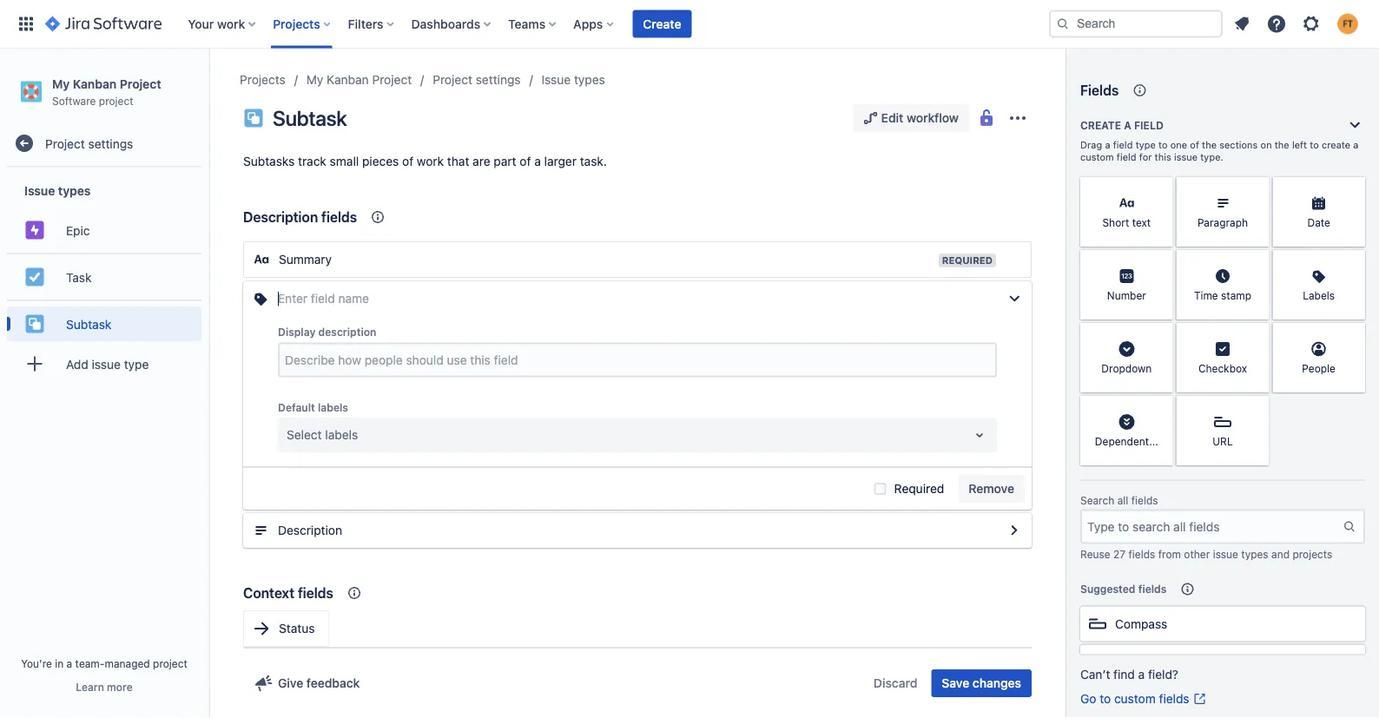 Task type: describe. For each thing, give the bounding box(es) containing it.
issue for the issue types link
[[542, 73, 571, 87]]

description
[[318, 326, 376, 338]]

due date
[[1115, 655, 1166, 669]]

0 horizontal spatial settings
[[88, 136, 133, 151]]

description fields
[[243, 209, 357, 225]]

compass button
[[1081, 607, 1365, 641]]

task.
[[580, 154, 607, 169]]

can't
[[1081, 668, 1110, 682]]

stamp
[[1221, 289, 1252, 301]]

due date button
[[1081, 645, 1365, 680]]

part
[[494, 154, 516, 169]]

add issue type image
[[24, 354, 45, 375]]

description for description
[[278, 523, 342, 538]]

create for create
[[643, 17, 681, 31]]

short
[[1103, 216, 1129, 228]]

epic
[[66, 223, 90, 237]]

open field configuration image
[[1004, 520, 1025, 541]]

description for description fields
[[243, 209, 318, 225]]

create a field
[[1081, 119, 1164, 131]]

paragraph
[[1198, 216, 1248, 228]]

Display description field
[[280, 344, 995, 376]]

learn
[[76, 681, 104, 693]]

go to custom fields
[[1081, 692, 1190, 706]]

that
[[447, 154, 469, 169]]

edit
[[881, 111, 904, 125]]

types for group containing issue types
[[58, 183, 91, 198]]

dependent ...
[[1095, 435, 1159, 447]]

fields left more information about the suggested fields icon
[[1138, 583, 1167, 595]]

fields right all
[[1132, 495, 1158, 507]]

type.
[[1201, 152, 1224, 163]]

remove button
[[958, 475, 1025, 503]]

projects button
[[268, 10, 338, 38]]

suggested
[[1081, 583, 1136, 595]]

...
[[1149, 435, 1159, 447]]

my kanban project
[[306, 73, 412, 87]]

your profile and settings image
[[1338, 13, 1358, 34]]

give feedback
[[278, 676, 360, 691]]

one
[[1171, 139, 1188, 151]]

my kanban project software project
[[52, 76, 161, 107]]

in
[[55, 658, 64, 670]]

number
[[1107, 289, 1146, 301]]

track
[[298, 154, 327, 169]]

time stamp
[[1194, 289, 1252, 301]]

reuse 27 fields from other issue types and projects
[[1081, 549, 1333, 561]]

teams
[[508, 17, 546, 31]]

task
[[66, 270, 92, 284]]

more information about the suggested fields image
[[1177, 579, 1198, 600]]

for
[[1139, 152, 1152, 163]]

notifications image
[[1232, 13, 1253, 34]]

more information about the context fields image for description fields
[[368, 207, 388, 228]]

kanban for my kanban project software project
[[73, 76, 117, 91]]

create for create a field
[[1081, 119, 1121, 131]]

save
[[942, 676, 970, 691]]

kanban for my kanban project
[[327, 73, 369, 87]]

project down the software
[[45, 136, 85, 151]]

other
[[1184, 549, 1210, 561]]

projects link
[[240, 69, 286, 90]]

0 vertical spatial required
[[942, 255, 993, 266]]

people
[[1302, 362, 1336, 374]]

this
[[1155, 152, 1172, 163]]

project down dashboards dropdown button
[[433, 73, 472, 87]]

labels for select labels
[[325, 428, 358, 442]]

more information image for people
[[1343, 325, 1364, 346]]

fields left this link will be opened in a new tab icon in the right bottom of the page
[[1159, 692, 1190, 706]]

issue types for the issue types link
[[542, 73, 605, 87]]

field for drag
[[1113, 139, 1133, 151]]

edit workflow button
[[854, 104, 969, 132]]

of inside drag a field type to one of the sections on the left to create a custom field for this issue type.
[[1190, 139, 1199, 151]]

1 horizontal spatial settings
[[476, 73, 521, 87]]

suggested fields
[[1081, 583, 1167, 595]]

issue inside button
[[92, 357, 121, 371]]

and
[[1272, 549, 1290, 561]]

more information image for paragraph
[[1247, 179, 1268, 200]]

small
[[330, 154, 359, 169]]

status
[[279, 621, 315, 636]]

open image
[[969, 425, 990, 446]]

settings image
[[1301, 13, 1322, 34]]

1 vertical spatial project settings
[[45, 136, 133, 151]]

fields up summary
[[321, 209, 357, 225]]

a left larger
[[534, 154, 541, 169]]

work inside dropdown button
[[217, 17, 245, 31]]

custom inside go to custom fields link
[[1114, 692, 1156, 706]]

more information about the fields image
[[1129, 80, 1150, 101]]

2 vertical spatial field
[[1117, 152, 1137, 163]]

Default labels text field
[[287, 426, 290, 444]]

a right find
[[1138, 668, 1145, 682]]

discard button
[[863, 670, 928, 697]]

managed
[[105, 658, 150, 670]]

display description
[[278, 326, 376, 338]]

learn more
[[76, 681, 133, 693]]

more information about the context fields image for context fields
[[344, 583, 365, 604]]

pieces
[[362, 154, 399, 169]]

appswitcher icon image
[[16, 13, 36, 34]]

search
[[1081, 495, 1115, 507]]

context fields
[[243, 585, 333, 602]]

task link
[[7, 260, 202, 295]]

apps button
[[568, 10, 620, 38]]

add issue type button
[[7, 347, 202, 381]]

teams button
[[503, 10, 563, 38]]

more information image for checkbox
[[1247, 325, 1268, 346]]

Type to search all fields text field
[[1082, 511, 1343, 542]]

more
[[107, 681, 133, 693]]

Enter field name field
[[278, 288, 997, 309]]

date
[[1141, 655, 1166, 669]]

1 vertical spatial work
[[417, 154, 444, 169]]

all
[[1118, 495, 1129, 507]]

add issue type
[[66, 357, 149, 371]]

issue inside drag a field type to one of the sections on the left to create a custom field for this issue type.
[[1174, 152, 1198, 163]]

give feedback button
[[243, 670, 370, 697]]

select
[[287, 428, 322, 442]]

find
[[1114, 668, 1135, 682]]

apps
[[573, 17, 603, 31]]

dependent
[[1095, 435, 1149, 447]]

search image
[[1056, 17, 1070, 31]]

date
[[1308, 216, 1331, 228]]

1 horizontal spatial to
[[1159, 139, 1168, 151]]

default
[[278, 401, 315, 413]]

display
[[278, 326, 316, 338]]

1 horizontal spatial of
[[520, 154, 531, 169]]

subtask group
[[7, 300, 202, 347]]

type inside button
[[124, 357, 149, 371]]

dashboards
[[411, 17, 480, 31]]

due
[[1115, 655, 1138, 669]]

more options image
[[1008, 108, 1028, 129]]

2 horizontal spatial issue
[[1213, 549, 1239, 561]]



Task type: vqa. For each thing, say whether or not it's contained in the screenshot.
SETTINGS
yes



Task type: locate. For each thing, give the bounding box(es) containing it.
your work button
[[183, 10, 263, 38]]

fields right "27"
[[1129, 549, 1156, 561]]

of right part
[[520, 154, 531, 169]]

drag a field type to one of the sections on the left to create a custom field for this issue type.
[[1081, 139, 1359, 163]]

group containing issue types
[[7, 168, 202, 392]]

projects
[[273, 17, 320, 31], [240, 73, 286, 87]]

project
[[372, 73, 412, 87], [433, 73, 472, 87], [120, 76, 161, 91], [45, 136, 85, 151]]

the up type.
[[1202, 139, 1217, 151]]

banner
[[0, 0, 1379, 49]]

project down filters popup button
[[372, 73, 412, 87]]

custom down can't find a field?
[[1114, 692, 1156, 706]]

issue types link
[[542, 69, 605, 90]]

default labels
[[278, 401, 348, 413]]

a down more information about the fields image
[[1124, 119, 1132, 131]]

2 the from the left
[[1275, 139, 1290, 151]]

0 vertical spatial create
[[643, 17, 681, 31]]

types inside the issue types link
[[574, 73, 605, 87]]

compass
[[1115, 617, 1168, 631]]

project inside my kanban project software project
[[120, 76, 161, 91]]

0 vertical spatial description
[[243, 209, 318, 225]]

my inside my kanban project link
[[306, 73, 323, 87]]

0 horizontal spatial project settings link
[[7, 126, 202, 161]]

more information image
[[1151, 179, 1171, 200], [1343, 179, 1364, 200], [1151, 252, 1171, 273], [1343, 252, 1364, 273], [1247, 325, 1268, 346], [1343, 325, 1364, 346], [1151, 398, 1171, 419]]

kanban inside my kanban project software project
[[73, 76, 117, 91]]

1 vertical spatial issue types
[[24, 183, 91, 198]]

projects up the projects link
[[273, 17, 320, 31]]

of right the one
[[1190, 139, 1199, 151]]

fields
[[1081, 82, 1119, 99]]

description button
[[243, 513, 1032, 548]]

close field configuration image
[[1004, 288, 1025, 309]]

to up "this"
[[1159, 139, 1168, 151]]

issue types up epic
[[24, 183, 91, 198]]

filters
[[348, 17, 384, 31]]

1 vertical spatial field
[[1113, 139, 1133, 151]]

project settings
[[433, 73, 521, 87], [45, 136, 133, 151]]

my for my kanban project software project
[[52, 76, 70, 91]]

1 vertical spatial labels
[[325, 428, 358, 442]]

types down apps popup button
[[574, 73, 605, 87]]

types for the issue types link
[[574, 73, 605, 87]]

the right 'on'
[[1275, 139, 1290, 151]]

0 horizontal spatial my
[[52, 76, 70, 91]]

a right drag
[[1105, 139, 1111, 151]]

types left and on the bottom of the page
[[1241, 549, 1269, 561]]

0 horizontal spatial kanban
[[73, 76, 117, 91]]

1 vertical spatial issue
[[24, 183, 55, 198]]

1 horizontal spatial kanban
[[327, 73, 369, 87]]

this link will be opened in a new tab image
[[1193, 692, 1207, 706]]

can't find a field?
[[1081, 668, 1179, 682]]

1 horizontal spatial more information image
[[1247, 179, 1268, 200]]

work left the that
[[417, 154, 444, 169]]

kanban up the software
[[73, 76, 117, 91]]

more information image for short text
[[1151, 179, 1171, 200]]

left
[[1292, 139, 1307, 151]]

project
[[99, 95, 133, 107], [153, 658, 188, 670]]

0 horizontal spatial of
[[402, 154, 414, 169]]

1 vertical spatial subtask
[[66, 317, 112, 331]]

1 vertical spatial type
[[124, 357, 149, 371]]

more information about the context fields image down pieces
[[368, 207, 388, 228]]

project settings link
[[433, 69, 521, 90], [7, 126, 202, 161]]

more information image down 'on'
[[1247, 179, 1268, 200]]

project inside my kanban project software project
[[99, 95, 133, 107]]

give
[[278, 676, 303, 691]]

types inside group
[[58, 183, 91, 198]]

are
[[473, 154, 490, 169]]

1 vertical spatial projects
[[240, 73, 286, 87]]

0 vertical spatial subtask
[[273, 106, 347, 130]]

1 vertical spatial project
[[153, 658, 188, 670]]

subtasks track small pieces of work that are part of a larger task.
[[243, 154, 607, 169]]

save changes button
[[932, 670, 1032, 697]]

0 vertical spatial issue
[[542, 73, 571, 87]]

2 horizontal spatial of
[[1190, 139, 1199, 151]]

my inside my kanban project software project
[[52, 76, 70, 91]]

sidebar navigation image
[[189, 69, 228, 104]]

sections
[[1220, 139, 1258, 151]]

labels
[[318, 401, 348, 413], [325, 428, 358, 442]]

field left for
[[1117, 152, 1137, 163]]

of right pieces
[[402, 154, 414, 169]]

1 vertical spatial create
[[1081, 119, 1121, 131]]

1 horizontal spatial create
[[1081, 119, 1121, 131]]

0 horizontal spatial work
[[217, 17, 245, 31]]

create right apps popup button
[[643, 17, 681, 31]]

issue types
[[542, 73, 605, 87], [24, 183, 91, 198]]

more information image for number
[[1151, 252, 1171, 273]]

on
[[1261, 139, 1272, 151]]

go to custom fields link
[[1081, 691, 1207, 708]]

time
[[1194, 289, 1218, 301]]

1 horizontal spatial subtask
[[273, 106, 347, 130]]

1 vertical spatial issue
[[92, 357, 121, 371]]

filters button
[[343, 10, 401, 38]]

work right the your
[[217, 17, 245, 31]]

1 horizontal spatial types
[[574, 73, 605, 87]]

workflow
[[907, 111, 959, 125]]

more information image for dropdown
[[1151, 325, 1171, 346]]

the
[[1202, 139, 1217, 151], [1275, 139, 1290, 151]]

edit workflow
[[881, 111, 959, 125]]

labels up select labels
[[318, 401, 348, 413]]

issue types for group containing issue types
[[24, 183, 91, 198]]

type up for
[[1136, 139, 1156, 151]]

0 vertical spatial more information about the context fields image
[[368, 207, 388, 228]]

issue for group containing issue types
[[24, 183, 55, 198]]

0 horizontal spatial create
[[643, 17, 681, 31]]

create inside create button
[[643, 17, 681, 31]]

project settings link down dashboards dropdown button
[[433, 69, 521, 90]]

0 horizontal spatial more information image
[[1151, 325, 1171, 346]]

of
[[1190, 139, 1199, 151], [402, 154, 414, 169], [520, 154, 531, 169]]

type
[[1136, 139, 1156, 151], [124, 357, 149, 371]]

0 horizontal spatial types
[[58, 183, 91, 198]]

settings
[[476, 73, 521, 87], [88, 136, 133, 151]]

dashboards button
[[406, 10, 498, 38]]

to
[[1159, 139, 1168, 151], [1310, 139, 1319, 151], [1100, 692, 1111, 706]]

0 horizontal spatial the
[[1202, 139, 1217, 151]]

to right go
[[1100, 692, 1111, 706]]

1 horizontal spatial work
[[417, 154, 444, 169]]

0 vertical spatial settings
[[476, 73, 521, 87]]

kanban down filters
[[327, 73, 369, 87]]

a right create
[[1354, 139, 1359, 151]]

drag
[[1081, 139, 1102, 151]]

more information image for date
[[1343, 179, 1364, 200]]

projects for the projects link
[[240, 73, 286, 87]]

description
[[243, 209, 318, 225], [278, 523, 342, 538]]

issue down the one
[[1174, 152, 1198, 163]]

more information image for labels
[[1343, 252, 1364, 273]]

description inside button
[[278, 523, 342, 538]]

select labels
[[287, 428, 358, 442]]

0 vertical spatial labels
[[318, 401, 348, 413]]

required
[[942, 255, 993, 266], [894, 482, 944, 496]]

0 vertical spatial more information image
[[1247, 179, 1268, 200]]

field for create
[[1134, 119, 1164, 131]]

1 horizontal spatial issue
[[542, 73, 571, 87]]

issue right other
[[1213, 549, 1239, 561]]

projects up issue type icon
[[240, 73, 286, 87]]

custom down drag
[[1081, 152, 1114, 163]]

banner containing your work
[[0, 0, 1379, 49]]

1 horizontal spatial issue types
[[542, 73, 605, 87]]

more information about the context fields image
[[368, 207, 388, 228], [344, 583, 365, 604]]

fields up status
[[298, 585, 333, 602]]

issue inside group
[[24, 183, 55, 198]]

jira software image
[[45, 13, 162, 34], [45, 13, 162, 34]]

1 vertical spatial more information about the context fields image
[[344, 583, 365, 604]]

larger
[[544, 154, 577, 169]]

0 vertical spatial issue
[[1174, 152, 1198, 163]]

0 horizontal spatial to
[[1100, 692, 1111, 706]]

subtask up add
[[66, 317, 112, 331]]

0 horizontal spatial project settings
[[45, 136, 133, 151]]

my kanban project link
[[306, 69, 412, 90]]

1 vertical spatial more information image
[[1151, 325, 1171, 346]]

1 horizontal spatial type
[[1136, 139, 1156, 151]]

labels
[[1303, 289, 1335, 301]]

1 vertical spatial types
[[58, 183, 91, 198]]

create
[[1322, 139, 1351, 151]]

url
[[1213, 435, 1233, 447]]

2 vertical spatial issue
[[1213, 549, 1239, 561]]

2 horizontal spatial to
[[1310, 139, 1319, 151]]

1 horizontal spatial my
[[306, 73, 323, 87]]

1 vertical spatial settings
[[88, 136, 133, 151]]

changes
[[973, 676, 1021, 691]]

project settings down the software
[[45, 136, 133, 151]]

0 vertical spatial field
[[1134, 119, 1164, 131]]

description up summary
[[243, 209, 318, 225]]

more information about the context fields image right context fields
[[344, 583, 365, 604]]

a
[[1124, 119, 1132, 131], [1105, 139, 1111, 151], [1354, 139, 1359, 151], [534, 154, 541, 169], [67, 658, 72, 670], [1138, 668, 1145, 682]]

your
[[188, 17, 214, 31]]

0 horizontal spatial more information about the context fields image
[[344, 583, 365, 604]]

0 vertical spatial project settings link
[[433, 69, 521, 90]]

0 horizontal spatial type
[[124, 357, 149, 371]]

issue types down apps
[[542, 73, 605, 87]]

0 vertical spatial work
[[217, 17, 245, 31]]

field down create a field
[[1113, 139, 1133, 151]]

learn more button
[[76, 680, 133, 694]]

my for my kanban project
[[306, 73, 323, 87]]

field up for
[[1134, 119, 1164, 131]]

type inside drag a field type to one of the sections on the left to create a custom field for this issue type.
[[1136, 139, 1156, 151]]

help image
[[1266, 13, 1287, 34]]

0 vertical spatial project
[[99, 95, 133, 107]]

subtask up track
[[273, 106, 347, 130]]

custom
[[1081, 152, 1114, 163], [1114, 692, 1156, 706]]

1 vertical spatial required
[[894, 482, 944, 496]]

a right in
[[67, 658, 72, 670]]

context
[[243, 585, 294, 602]]

my up the software
[[52, 76, 70, 91]]

0 vertical spatial issue types
[[542, 73, 605, 87]]

type down subtask link on the left top
[[124, 357, 149, 371]]

create button
[[633, 10, 692, 38]]

remove
[[969, 482, 1015, 496]]

save changes
[[942, 676, 1021, 691]]

0 vertical spatial custom
[[1081, 152, 1114, 163]]

issue up epic link
[[24, 183, 55, 198]]

you're in a team-managed project
[[21, 658, 188, 670]]

1 horizontal spatial the
[[1275, 139, 1290, 151]]

issue type icon image
[[243, 108, 264, 129]]

0 vertical spatial types
[[574, 73, 605, 87]]

1 horizontal spatial project settings link
[[433, 69, 521, 90]]

issue right add
[[92, 357, 121, 371]]

Search field
[[1049, 10, 1223, 38]]

summary
[[279, 252, 332, 267]]

add
[[66, 357, 88, 371]]

reuse
[[1081, 549, 1111, 561]]

to right left
[[1310, 139, 1319, 151]]

0 horizontal spatial issue types
[[24, 183, 91, 198]]

issue
[[542, 73, 571, 87], [24, 183, 55, 198]]

1 horizontal spatial more information about the context fields image
[[368, 207, 388, 228]]

1 horizontal spatial issue
[[1174, 152, 1198, 163]]

projects inside projects dropdown button
[[273, 17, 320, 31]]

discard
[[874, 676, 918, 691]]

issue types inside group
[[24, 183, 91, 198]]

settings down teams on the top left of the page
[[476, 73, 521, 87]]

0 vertical spatial projects
[[273, 17, 320, 31]]

2 horizontal spatial types
[[1241, 549, 1269, 561]]

labels for default labels
[[318, 401, 348, 413]]

1 horizontal spatial project
[[153, 658, 188, 670]]

2 vertical spatial types
[[1241, 549, 1269, 561]]

1 horizontal spatial project settings
[[433, 73, 521, 87]]

checkbox
[[1199, 362, 1247, 374]]

primary element
[[10, 0, 1049, 48]]

settings down my kanban project software project on the left top
[[88, 136, 133, 151]]

labels right select on the bottom of the page
[[325, 428, 358, 442]]

project right 'managed'
[[153, 658, 188, 670]]

more information image up dropdown
[[1151, 325, 1171, 346]]

projects for projects dropdown button
[[273, 17, 320, 31]]

my right the projects link
[[306, 73, 323, 87]]

1 vertical spatial custom
[[1114, 692, 1156, 706]]

custom inside drag a field type to one of the sections on the left to create a custom field for this issue type.
[[1081, 152, 1114, 163]]

0 horizontal spatial issue
[[92, 357, 121, 371]]

subtasks
[[243, 154, 295, 169]]

more information image
[[1247, 179, 1268, 200], [1151, 325, 1171, 346]]

project settings link down my kanban project software project on the left top
[[7, 126, 202, 161]]

project left sidebar navigation image
[[120, 76, 161, 91]]

project right the software
[[99, 95, 133, 107]]

subtask inside group
[[66, 317, 112, 331]]

0 horizontal spatial subtask
[[66, 317, 112, 331]]

create up drag
[[1081, 119, 1121, 131]]

1 vertical spatial project settings link
[[7, 126, 202, 161]]

0 vertical spatial project settings
[[433, 73, 521, 87]]

description up context fields
[[278, 523, 342, 538]]

create
[[643, 17, 681, 31], [1081, 119, 1121, 131]]

from
[[1158, 549, 1181, 561]]

0 vertical spatial type
[[1136, 139, 1156, 151]]

1 vertical spatial description
[[278, 523, 342, 538]]

0 horizontal spatial project
[[99, 95, 133, 107]]

27
[[1114, 549, 1126, 561]]

issue down teams dropdown button
[[542, 73, 571, 87]]

short text
[[1103, 216, 1151, 228]]

group
[[7, 168, 202, 392]]

1 the from the left
[[1202, 139, 1217, 151]]

dropdown
[[1102, 362, 1152, 374]]

project settings down dashboards dropdown button
[[433, 73, 521, 87]]

types up epic
[[58, 183, 91, 198]]

0 horizontal spatial issue
[[24, 183, 55, 198]]



